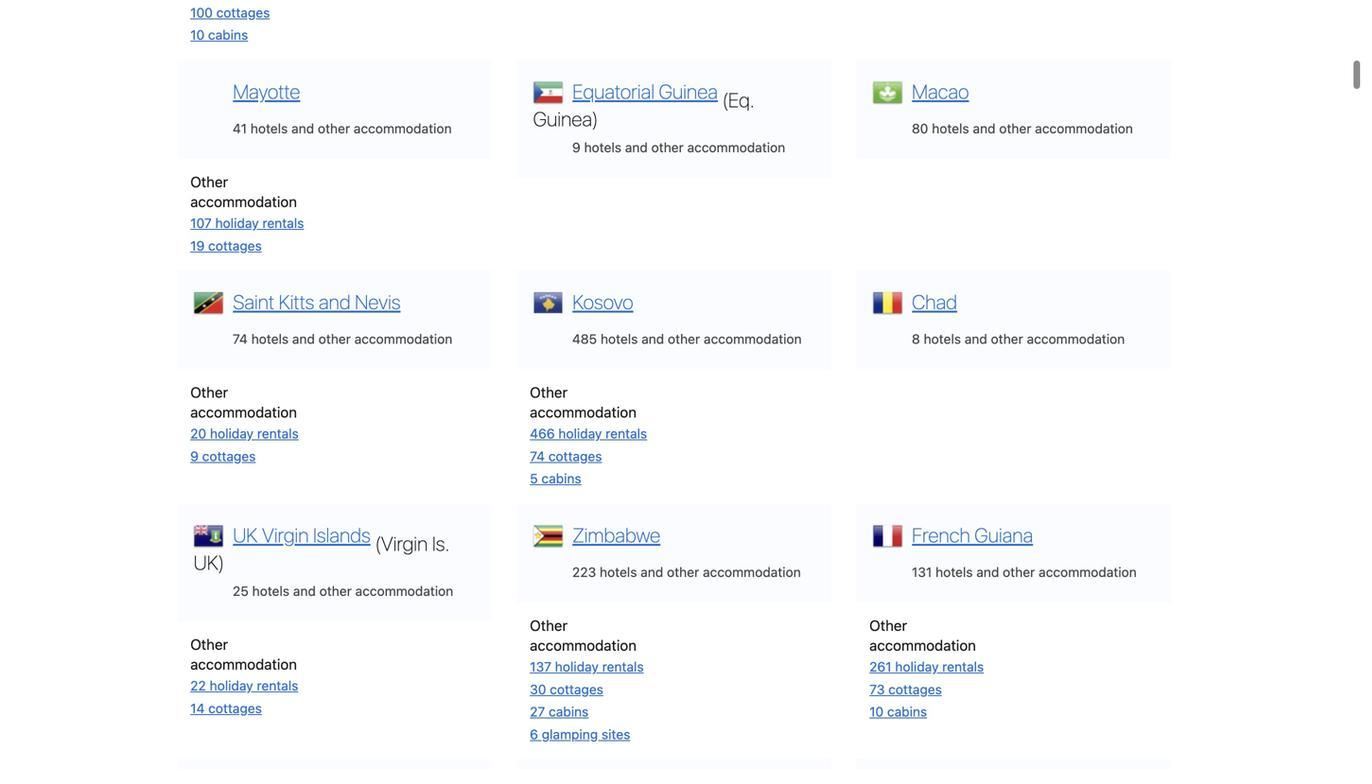 Task type: describe. For each thing, give the bounding box(es) containing it.
131 hotels and other accommodation
[[912, 564, 1137, 580]]

hotels for zimbabwe
[[600, 564, 637, 580]]

other for zimbabwe
[[530, 617, 568, 634]]

cottages for uk virgin islands
[[208, 700, 262, 716]]

chad link
[[907, 288, 957, 314]]

virgin
[[262, 523, 309, 547]]

9 inside other accommodation 20 holiday rentals 9 cottages
[[190, 448, 199, 464]]

other for french guiana
[[870, 617, 907, 634]]

261
[[870, 659, 892, 675]]

6
[[530, 726, 538, 742]]

equatorial guinea link
[[568, 77, 718, 103]]

74 hotels and other accommodation
[[233, 331, 452, 347]]

cottages for french guiana
[[888, 681, 942, 697]]

8
[[912, 331, 920, 347]]

and for 223
[[641, 564, 663, 580]]

100
[[190, 5, 213, 20]]

accommodation inside other accommodation 20 holiday rentals 9 cottages
[[190, 404, 297, 421]]

80
[[912, 121, 928, 136]]

25 hotels and other accommodation
[[233, 583, 453, 599]]

0 horizontal spatial 10 cabins link
[[190, 27, 248, 43]]

cottages for kosovo
[[549, 448, 602, 464]]

mayotte
[[233, 80, 300, 103]]

10 inside other accommodation 261 holiday rentals 73 cottages 10 cabins
[[870, 704, 884, 720]]

10 inside 100 cottages 10 cabins
[[190, 27, 205, 43]]

hotels for chad
[[924, 331, 961, 347]]

macao
[[912, 80, 969, 103]]

other accommodation 107 holiday rentals 19 cottages
[[190, 173, 304, 253]]

holiday for zimbabwe
[[555, 659, 599, 675]]

137 holiday rentals link
[[530, 659, 644, 675]]

223
[[572, 564, 596, 580]]

other accommodation 20 holiday rentals 9 cottages
[[190, 384, 299, 464]]

100 cottages 10 cabins
[[190, 5, 270, 43]]

20
[[190, 426, 206, 441]]

(virgin
[[375, 532, 428, 555]]

and for 41
[[291, 121, 314, 136]]

uk virgin islands link
[[228, 521, 371, 547]]

other accommodation 22 holiday rentals 14 cottages
[[190, 636, 298, 716]]

rentals for zimbabwe
[[602, 659, 644, 675]]

other accommodation 137 holiday rentals 30 cottages 27 cabins 6 glamping sites
[[530, 617, 644, 742]]

holiday for mayotte
[[215, 215, 259, 231]]

other accommodation 466 holiday rentals 74 cottages 5 cabins
[[530, 384, 647, 486]]

466 holiday rentals link
[[530, 426, 647, 441]]

glamping
[[542, 726, 598, 742]]

223 hotels and other accommodation
[[572, 564, 801, 580]]

27
[[530, 704, 545, 720]]

and for 8
[[965, 331, 987, 347]]

guinea
[[659, 80, 718, 103]]

islands
[[313, 523, 371, 547]]

hotels for uk virgin islands
[[252, 583, 290, 599]]

hotels for equatorial guinea
[[584, 140, 622, 155]]

rentals for mayotte
[[262, 215, 304, 231]]

holiday for french guiana
[[895, 659, 939, 675]]

uk
[[233, 523, 258, 547]]

saint kitts and nevis link
[[228, 288, 401, 314]]

other for kosovo
[[668, 331, 700, 347]]

27 cabins link
[[530, 704, 589, 720]]

kosovo
[[573, 290, 633, 314]]

73
[[870, 681, 885, 697]]

macao link
[[907, 77, 969, 103]]

kosovo link
[[568, 288, 633, 314]]

cabins for french guiana
[[887, 704, 927, 720]]

hotels for macao
[[932, 121, 969, 136]]

22
[[190, 678, 206, 693]]

and for 80
[[973, 121, 996, 136]]

zimbabwe link
[[568, 521, 661, 547]]

french guiana link
[[907, 521, 1033, 547]]

cottages for zimbabwe
[[550, 681, 603, 697]]

20 holiday rentals link
[[190, 426, 299, 441]]

rentals for kosovo
[[606, 426, 647, 441]]

rentals for uk virgin islands
[[257, 678, 298, 693]]

other for uk virgin islands
[[190, 636, 228, 653]]

cabins for zimbabwe
[[549, 704, 589, 720]]

zimbabwe
[[573, 523, 661, 547]]

other for saint kitts and nevis
[[190, 384, 228, 401]]

holiday for uk virgin islands
[[210, 678, 253, 693]]

261 holiday rentals link
[[870, 659, 984, 675]]

holiday for kosovo
[[558, 426, 602, 441]]

rentals for french guiana
[[942, 659, 984, 675]]

equatorial
[[573, 80, 655, 103]]

8 hotels and other accommodation
[[912, 331, 1125, 347]]

cabins for kosovo
[[542, 471, 581, 486]]

holiday for saint kitts and nevis
[[210, 426, 254, 441]]

(virgin is. uk)
[[194, 532, 449, 574]]

other for saint kitts and nevis
[[319, 331, 351, 347]]

107 holiday rentals link
[[190, 215, 304, 231]]

485
[[572, 331, 597, 347]]

80 hotels and other accommodation
[[912, 121, 1133, 136]]



Task type: locate. For each thing, give the bounding box(es) containing it.
9 down 20
[[190, 448, 199, 464]]

rentals
[[262, 215, 304, 231], [257, 426, 299, 441], [606, 426, 647, 441], [602, 659, 644, 675], [942, 659, 984, 675], [257, 678, 298, 693]]

rentals inside other accommodation 261 holiday rentals 73 cottages 10 cabins
[[942, 659, 984, 675]]

rentals inside other accommodation 22 holiday rentals 14 cottages
[[257, 678, 298, 693]]

holiday inside other accommodation 22 holiday rentals 14 cottages
[[210, 678, 253, 693]]

0 horizontal spatial 74
[[233, 331, 248, 347]]

other inside other accommodation 20 holiday rentals 9 cottages
[[190, 384, 228, 401]]

hotels right 25
[[252, 583, 290, 599]]

other accommodation 261 holiday rentals 73 cottages 10 cabins
[[870, 617, 984, 720]]

nevis
[[355, 290, 401, 314]]

cottages down 466 holiday rentals link
[[549, 448, 602, 464]]

100 cottages link
[[190, 5, 270, 20]]

5 cabins link
[[530, 471, 581, 486]]

and down the mayotte
[[291, 121, 314, 136]]

other for chad
[[991, 331, 1023, 347]]

accommodation inside other accommodation 22 holiday rentals 14 cottages
[[190, 656, 297, 673]]

cottages inside 100 cottages 10 cabins
[[216, 5, 270, 20]]

and
[[291, 121, 314, 136], [973, 121, 996, 136], [625, 140, 648, 155], [319, 290, 351, 314], [292, 331, 315, 347], [642, 331, 664, 347], [965, 331, 987, 347], [641, 564, 663, 580], [977, 564, 999, 580], [293, 583, 316, 599]]

73 cottages link
[[870, 681, 942, 697]]

cabins
[[208, 27, 248, 43], [542, 471, 581, 486], [549, 704, 589, 720], [887, 704, 927, 720]]

and for 25
[[293, 583, 316, 599]]

cabins down 73 cottages link
[[887, 704, 927, 720]]

other for uk virgin islands
[[319, 583, 352, 599]]

holiday up the 9 cottages link
[[210, 426, 254, 441]]

hotels for saint kitts and nevis
[[251, 331, 289, 347]]

and for 485
[[642, 331, 664, 347]]

holiday inside other accommodation 107 holiday rentals 19 cottages
[[215, 215, 259, 231]]

french guiana
[[912, 523, 1033, 547]]

14
[[190, 700, 205, 716]]

41
[[233, 121, 247, 136]]

74 inside other accommodation 466 holiday rentals 74 cottages 5 cabins
[[530, 448, 545, 464]]

other up 20
[[190, 384, 228, 401]]

cottages inside other accommodation 107 holiday rentals 19 cottages
[[208, 238, 262, 253]]

other
[[190, 173, 228, 190], [190, 384, 228, 401], [530, 384, 568, 401], [530, 617, 568, 634], [870, 617, 907, 634], [190, 636, 228, 653]]

rentals right 20
[[257, 426, 299, 441]]

holiday up 19 cottages link
[[215, 215, 259, 231]]

cottages for mayotte
[[208, 238, 262, 253]]

holiday up 30 cottages link
[[555, 659, 599, 675]]

other up 107
[[190, 173, 228, 190]]

137
[[530, 659, 551, 675]]

74
[[233, 331, 248, 347], [530, 448, 545, 464]]

0 vertical spatial 10 cabins link
[[190, 27, 248, 43]]

cottages inside other accommodation 261 holiday rentals 73 cottages 10 cabins
[[888, 681, 942, 697]]

0 horizontal spatial 9
[[190, 448, 199, 464]]

other inside other accommodation 261 holiday rentals 73 cottages 10 cabins
[[870, 617, 907, 634]]

0 vertical spatial 10
[[190, 27, 205, 43]]

74 up 5
[[530, 448, 545, 464]]

10 down 73
[[870, 704, 884, 720]]

and down (virgin is. uk)
[[293, 583, 316, 599]]

and right 485
[[642, 331, 664, 347]]

(eq. guinea)
[[533, 88, 754, 131]]

other for macao
[[999, 121, 1032, 136]]

cottages inside other accommodation 137 holiday rentals 30 cottages 27 cabins 6 glamping sites
[[550, 681, 603, 697]]

and for saint
[[319, 290, 351, 314]]

cottages right 100
[[216, 5, 270, 20]]

other
[[318, 121, 350, 136], [999, 121, 1032, 136], [651, 140, 684, 155], [319, 331, 351, 347], [668, 331, 700, 347], [991, 331, 1023, 347], [667, 564, 699, 580], [1003, 564, 1035, 580], [319, 583, 352, 599]]

1 vertical spatial 10
[[870, 704, 884, 720]]

10 cabins link down 100 cottages link
[[190, 27, 248, 43]]

30 cottages link
[[530, 681, 603, 697]]

cottages down 107 holiday rentals link
[[208, 238, 262, 253]]

rentals inside other accommodation 137 holiday rentals 30 cottages 27 cabins 6 glamping sites
[[602, 659, 644, 675]]

hotels right 485
[[601, 331, 638, 347]]

holiday up "74 cottages" 'link' on the left bottom of the page
[[558, 426, 602, 441]]

25
[[233, 583, 249, 599]]

other up the '137'
[[530, 617, 568, 634]]

holiday
[[215, 215, 259, 231], [210, 426, 254, 441], [558, 426, 602, 441], [555, 659, 599, 675], [895, 659, 939, 675], [210, 678, 253, 693]]

other inside other accommodation 466 holiday rentals 74 cottages 5 cabins
[[530, 384, 568, 401]]

holiday inside other accommodation 20 holiday rentals 9 cottages
[[210, 426, 254, 441]]

and for 9
[[625, 140, 648, 155]]

1 vertical spatial 74
[[530, 448, 545, 464]]

10
[[190, 27, 205, 43], [870, 704, 884, 720]]

and right 80
[[973, 121, 996, 136]]

chad
[[912, 290, 957, 314]]

74 down the saint on the left top of page
[[233, 331, 248, 347]]

cottages inside other accommodation 466 holiday rentals 74 cottages 5 cabins
[[549, 448, 602, 464]]

french
[[912, 523, 970, 547]]

10 cabins link
[[190, 27, 248, 43], [870, 704, 927, 720]]

41 hotels and other accommodation
[[233, 121, 452, 136]]

and down (eq. guinea)
[[625, 140, 648, 155]]

rentals inside other accommodation 107 holiday rentals 19 cottages
[[262, 215, 304, 231]]

holiday up 14 cottages link
[[210, 678, 253, 693]]

cabins inside other accommodation 137 holiday rentals 30 cottages 27 cabins 6 glamping sites
[[549, 704, 589, 720]]

9 cottages link
[[190, 448, 256, 464]]

and for 131
[[977, 564, 999, 580]]

cottages down 22 holiday rentals link
[[208, 700, 262, 716]]

uk virgin islands
[[233, 523, 371, 547]]

1 horizontal spatial 10 cabins link
[[870, 704, 927, 720]]

saint kitts and nevis
[[233, 290, 401, 314]]

and down kitts
[[292, 331, 315, 347]]

1 horizontal spatial 10
[[870, 704, 884, 720]]

14 cottages link
[[190, 700, 262, 716]]

30
[[530, 681, 546, 697]]

rentals up kitts
[[262, 215, 304, 231]]

guinea)
[[533, 107, 598, 131]]

cottages down the 20 holiday rentals link
[[202, 448, 256, 464]]

holiday up 73 cottages link
[[895, 659, 939, 675]]

9
[[572, 140, 581, 155], [190, 448, 199, 464]]

holiday inside other accommodation 137 holiday rentals 30 cottages 27 cabins 6 glamping sites
[[555, 659, 599, 675]]

is.
[[432, 532, 449, 555]]

10 down 100
[[190, 27, 205, 43]]

hotels right 223
[[600, 564, 637, 580]]

and for 74
[[292, 331, 315, 347]]

cottages
[[216, 5, 270, 20], [208, 238, 262, 253], [202, 448, 256, 464], [549, 448, 602, 464], [550, 681, 603, 697], [888, 681, 942, 697], [208, 700, 262, 716]]

other inside other accommodation 137 holiday rentals 30 cottages 27 cabins 6 glamping sites
[[530, 617, 568, 634]]

107
[[190, 215, 212, 231]]

hotels for kosovo
[[601, 331, 638, 347]]

466
[[530, 426, 555, 441]]

cabins inside other accommodation 261 holiday rentals 73 cottages 10 cabins
[[887, 704, 927, 720]]

cottages inside other accommodation 20 holiday rentals 9 cottages
[[202, 448, 256, 464]]

other for french guiana
[[1003, 564, 1035, 580]]

and up 74 hotels and other accommodation
[[319, 290, 351, 314]]

and down zimbabwe
[[641, 564, 663, 580]]

1 horizontal spatial 74
[[530, 448, 545, 464]]

hotels right 80
[[932, 121, 969, 136]]

other inside other accommodation 107 holiday rentals 19 cottages
[[190, 173, 228, 190]]

hotels for mayotte
[[251, 121, 288, 136]]

rentals right 261
[[942, 659, 984, 675]]

equatorial guinea
[[573, 80, 718, 103]]

other for mayotte
[[318, 121, 350, 136]]

holiday inside other accommodation 261 holiday rentals 73 cottages 10 cabins
[[895, 659, 939, 675]]

and right 8
[[965, 331, 987, 347]]

10 cabins link down 73 cottages link
[[870, 704, 927, 720]]

other for equatorial guinea
[[651, 140, 684, 155]]

rentals up 30 cottages link
[[602, 659, 644, 675]]

hotels
[[251, 121, 288, 136], [932, 121, 969, 136], [584, 140, 622, 155], [251, 331, 289, 347], [601, 331, 638, 347], [924, 331, 961, 347], [600, 564, 637, 580], [936, 564, 973, 580], [252, 583, 290, 599]]

0 vertical spatial 74
[[233, 331, 248, 347]]

other up 22
[[190, 636, 228, 653]]

hotels down the saint on the left top of page
[[251, 331, 289, 347]]

saint
[[233, 290, 274, 314]]

rentals up 14 cottages link
[[257, 678, 298, 693]]

sites
[[602, 726, 630, 742]]

accommodation inside other accommodation 137 holiday rentals 30 cottages 27 cabins 6 glamping sites
[[530, 637, 637, 654]]

cabins up glamping
[[549, 704, 589, 720]]

(eq.
[[722, 88, 754, 112]]

0 vertical spatial 9
[[572, 140, 581, 155]]

cabins down 100 cottages link
[[208, 27, 248, 43]]

hotels right '131'
[[936, 564, 973, 580]]

485 hotels and other accommodation
[[572, 331, 802, 347]]

cabins inside 100 cottages 10 cabins
[[208, 27, 248, 43]]

accommodation inside other accommodation 107 holiday rentals 19 cottages
[[190, 193, 297, 210]]

cabins down "74 cottages" 'link' on the left bottom of the page
[[542, 471, 581, 486]]

cabins inside other accommodation 466 holiday rentals 74 cottages 5 cabins
[[542, 471, 581, 486]]

holiday inside other accommodation 466 holiday rentals 74 cottages 5 cabins
[[558, 426, 602, 441]]

74 cottages link
[[530, 448, 602, 464]]

5
[[530, 471, 538, 486]]

other for mayotte
[[190, 173, 228, 190]]

cottages for saint kitts and nevis
[[202, 448, 256, 464]]

1 horizontal spatial 9
[[572, 140, 581, 155]]

accommodation inside other accommodation 261 holiday rentals 73 cottages 10 cabins
[[870, 637, 976, 654]]

other up 261
[[870, 617, 907, 634]]

other for kosovo
[[530, 384, 568, 401]]

hotels for french guiana
[[936, 564, 973, 580]]

accommodation
[[354, 121, 452, 136], [1035, 121, 1133, 136], [687, 140, 785, 155], [190, 193, 297, 210], [354, 331, 452, 347], [704, 331, 802, 347], [1027, 331, 1125, 347], [190, 404, 297, 421], [530, 404, 637, 421], [703, 564, 801, 580], [1039, 564, 1137, 580], [355, 583, 453, 599], [530, 637, 637, 654], [870, 637, 976, 654], [190, 656, 297, 673]]

cottages inside other accommodation 22 holiday rentals 14 cottages
[[208, 700, 262, 716]]

hotels down guinea)
[[584, 140, 622, 155]]

cottages down '261 holiday rentals' link
[[888, 681, 942, 697]]

rentals inside other accommodation 20 holiday rentals 9 cottages
[[257, 426, 299, 441]]

cottages down 137 holiday rentals link
[[550, 681, 603, 697]]

kitts
[[279, 290, 314, 314]]

1 vertical spatial 9
[[190, 448, 199, 464]]

and inside saint kitts and nevis link
[[319, 290, 351, 314]]

9 down guinea)
[[572, 140, 581, 155]]

19
[[190, 238, 205, 253]]

guiana
[[975, 523, 1033, 547]]

rentals inside other accommodation 466 holiday rentals 74 cottages 5 cabins
[[606, 426, 647, 441]]

other inside other accommodation 22 holiday rentals 14 cottages
[[190, 636, 228, 653]]

other up 466
[[530, 384, 568, 401]]

rentals right 466
[[606, 426, 647, 441]]

rentals for saint kitts and nevis
[[257, 426, 299, 441]]

other for zimbabwe
[[667, 564, 699, 580]]

mayotte link
[[228, 77, 300, 103]]

accommodation inside other accommodation 466 holiday rentals 74 cottages 5 cabins
[[530, 404, 637, 421]]

0 horizontal spatial 10
[[190, 27, 205, 43]]

22 holiday rentals link
[[190, 678, 298, 693]]

131
[[912, 564, 932, 580]]

19 cottages link
[[190, 238, 262, 253]]

1 vertical spatial 10 cabins link
[[870, 704, 927, 720]]

uk)
[[194, 551, 224, 574]]

hotels right 41
[[251, 121, 288, 136]]

hotels right 8
[[924, 331, 961, 347]]

9 hotels and other accommodation
[[572, 140, 785, 155]]

and down french guiana
[[977, 564, 999, 580]]

6 glamping sites link
[[530, 726, 630, 742]]



Task type: vqa. For each thing, say whether or not it's contained in the screenshot.
'accommodation' within the Other accommodation 107 holiday rentals 19 cottages
yes



